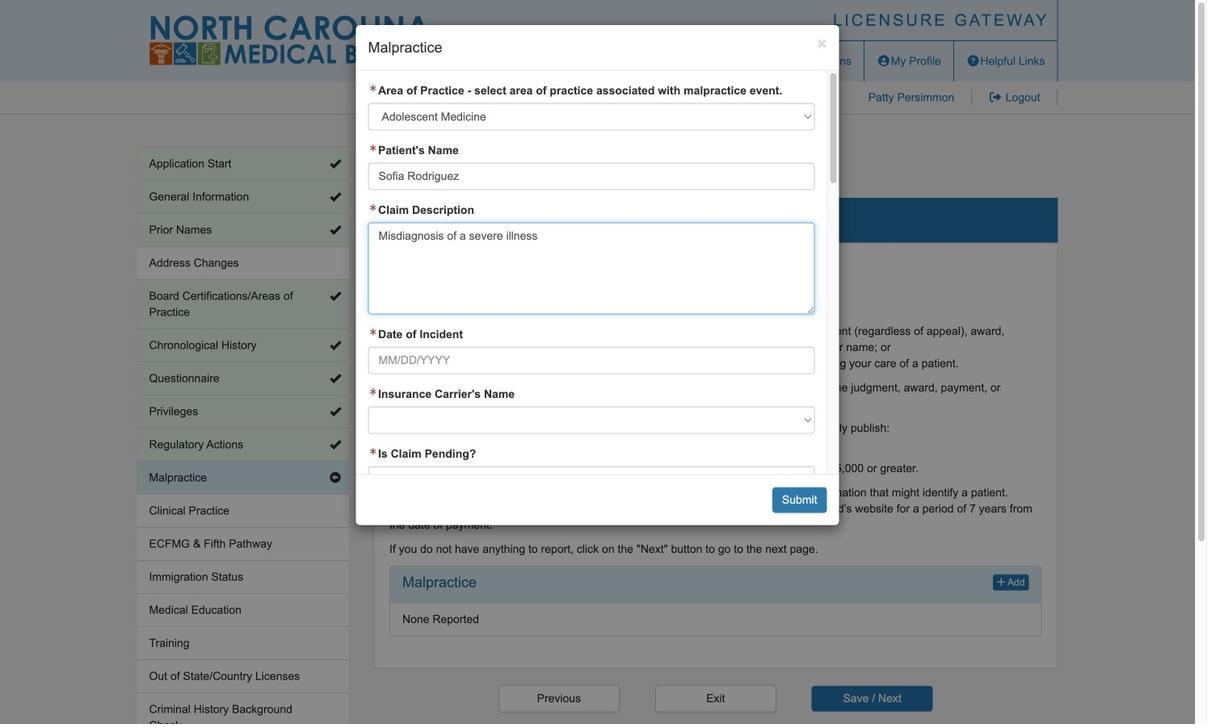 Task type: vqa. For each thing, say whether or not it's contained in the screenshot.
fourth fw image
yes



Task type: describe. For each thing, give the bounding box(es) containing it.
2 ok image from the top
[[330, 406, 341, 418]]

2 fw image from the top
[[368, 329, 378, 337]]

user circle image
[[877, 55, 891, 67]]

MM/DD/YYYY text field
[[368, 347, 815, 375]]

3 ok image from the top
[[330, 225, 341, 236]]

1 fw image from the top
[[368, 204, 378, 212]]

3 ok image from the top
[[330, 440, 341, 451]]

1 ok image from the top
[[330, 158, 341, 170]]



Task type: locate. For each thing, give the bounding box(es) containing it.
2 fw image from the top
[[368, 144, 378, 152]]

2 vertical spatial ok image
[[330, 440, 341, 451]]

None text field
[[368, 223, 815, 315]]

1 fw image from the top
[[368, 85, 378, 93]]

circle arrow left image
[[330, 473, 341, 484]]

2 ok image from the top
[[330, 192, 341, 203]]

1 ok image from the top
[[330, 373, 341, 385]]

0 vertical spatial fw image
[[368, 204, 378, 212]]

5 ok image from the top
[[330, 340, 341, 351]]

3 fw image from the top
[[368, 448, 378, 456]]

1 vertical spatial fw image
[[368, 144, 378, 152]]

None button
[[498, 685, 620, 713], [655, 685, 776, 713], [498, 685, 620, 713], [655, 685, 776, 713]]

1 vertical spatial ok image
[[330, 406, 341, 418]]

None text field
[[368, 163, 815, 190]]

ok image
[[330, 373, 341, 385], [330, 406, 341, 418], [330, 440, 341, 451]]

4 ok image from the top
[[330, 291, 341, 302]]

ok image
[[330, 158, 341, 170], [330, 192, 341, 203], [330, 225, 341, 236], [330, 291, 341, 302], [330, 340, 341, 351]]

2 vertical spatial fw image
[[368, 448, 378, 456]]

fw image
[[368, 85, 378, 93], [368, 144, 378, 152], [368, 388, 378, 397]]

1 vertical spatial fw image
[[368, 329, 378, 337]]

2 vertical spatial fw image
[[368, 388, 378, 397]]

0 vertical spatial fw image
[[368, 85, 378, 93]]

fw image
[[368, 204, 378, 212], [368, 329, 378, 337], [368, 448, 378, 456]]

3 fw image from the top
[[368, 388, 378, 397]]

sign out image
[[988, 92, 1003, 103]]

question circle image
[[966, 55, 980, 67]]

north carolina medical board logo image
[[149, 15, 432, 65]]

0 vertical spatial ok image
[[330, 373, 341, 385]]

None submit
[[772, 488, 827, 514], [812, 686, 933, 712], [772, 488, 827, 514], [812, 686, 933, 712]]

plus image
[[997, 578, 1006, 587]]



